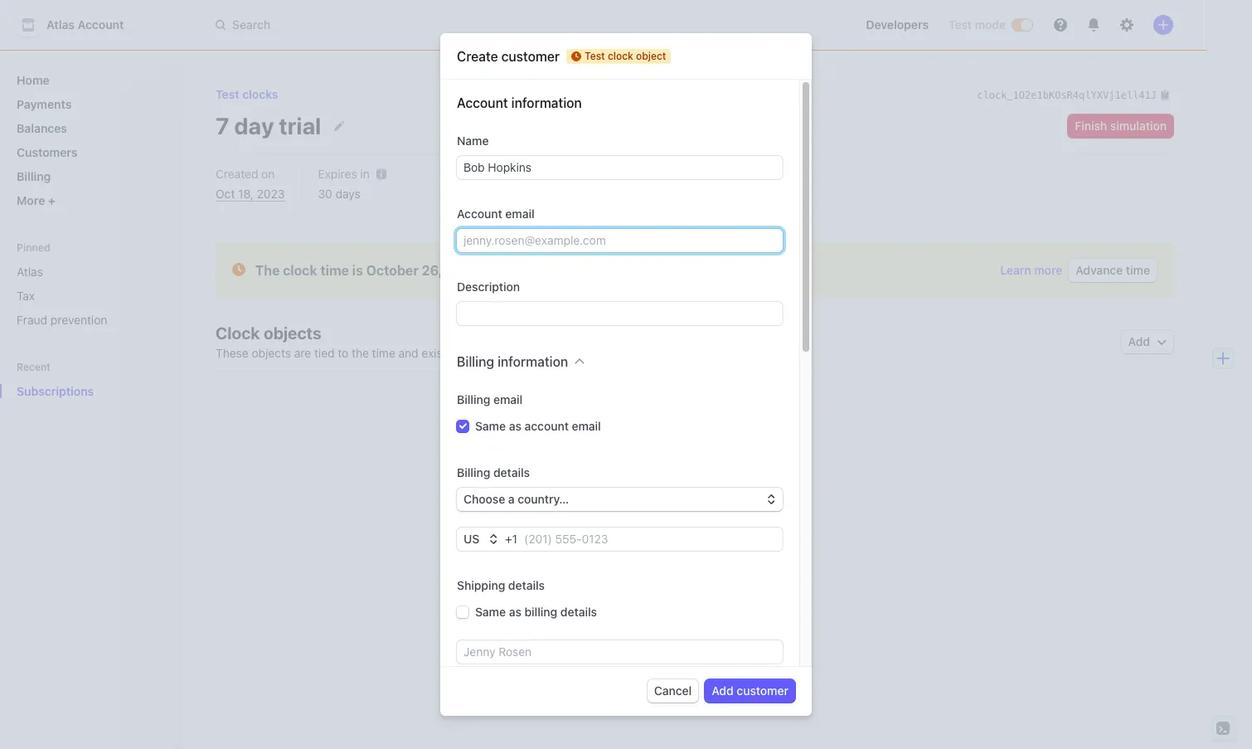 Task type: locate. For each thing, give the bounding box(es) containing it.
details
[[494, 465, 530, 480], [509, 578, 545, 592], [561, 605, 597, 619]]

add inside "add" popup button
[[1129, 334, 1151, 348]]

oct 18, 2023 button
[[216, 186, 285, 202]]

create down search search field
[[457, 49, 498, 64]]

customer inside button
[[737, 684, 789, 698]]

account inside button
[[78, 17, 124, 32]]

0 vertical spatial a
[[617, 465, 623, 480]]

2 vertical spatial account
[[457, 207, 503, 221]]

1
[[513, 532, 518, 546]]

0 vertical spatial test
[[949, 17, 973, 32]]

0 vertical spatial 2023
[[257, 187, 285, 201]]

test left data
[[585, 50, 605, 62]]

2 horizontal spatial test
[[949, 17, 973, 32]]

as
[[509, 419, 522, 433], [509, 605, 522, 619]]

as left billing at the left bottom of page
[[509, 605, 522, 619]]

objects up are
[[264, 324, 322, 343]]

add left svg icon
[[1129, 334, 1151, 348]]

1 vertical spatial details
[[509, 578, 545, 592]]

account
[[78, 17, 124, 32], [457, 95, 508, 110], [457, 207, 503, 221]]

1 vertical spatial as
[[509, 605, 522, 619]]

same for same as billing details
[[475, 605, 506, 619]]

to
[[338, 346, 349, 360], [735, 465, 746, 480]]

created
[[216, 167, 258, 181]]

0 vertical spatial email
[[506, 207, 535, 221]]

objects
[[264, 324, 322, 343], [252, 346, 291, 360]]

pinned navigation links element
[[10, 241, 169, 334]]

2 as from the top
[[509, 605, 522, 619]]

atlas inside button
[[46, 17, 75, 32]]

2 same from the top
[[475, 605, 506, 619]]

billing up billing email
[[457, 354, 495, 369]]

email right the account
[[572, 419, 601, 433]]

a
[[617, 465, 623, 480], [509, 492, 515, 506]]

1 horizontal spatial atlas
[[46, 17, 75, 32]]

test for test clock object
[[585, 50, 605, 62]]

0 horizontal spatial test
[[216, 87, 239, 101]]

5:00
[[499, 263, 530, 278]]

choose a country… button
[[457, 488, 783, 511]]

1 as from the top
[[509, 419, 522, 433]]

0 vertical spatial as
[[509, 419, 522, 433]]

time inside button
[[1127, 263, 1151, 277]]

data
[[627, 51, 650, 61]]

2023
[[257, 187, 285, 201], [446, 263, 480, 278]]

account email
[[457, 207, 535, 221]]

2 vertical spatial details
[[561, 605, 597, 619]]

information right of
[[498, 354, 569, 369]]

0 vertical spatial add
[[1129, 334, 1151, 348]]

learn more link
[[1001, 262, 1063, 279]]

clock
[[216, 324, 260, 343]]

tied
[[314, 346, 335, 360]]

billing up choose
[[457, 465, 491, 480]]

recent navigation links element
[[0, 360, 183, 405]]

shipping
[[457, 578, 506, 592]]

1 vertical spatial to
[[735, 465, 746, 480]]

clock left object
[[608, 50, 634, 62]]

add right cancel
[[712, 684, 734, 698]]

name
[[457, 134, 489, 148]]

time right 'the'
[[372, 346, 396, 360]]

atlas link
[[10, 258, 169, 285]]

fraud
[[17, 313, 47, 327]]

(201) 555-0123 telephone field
[[518, 528, 783, 551]]

1 vertical spatial information
[[498, 354, 569, 369]]

customer
[[502, 49, 560, 64], [682, 465, 732, 480], [702, 495, 754, 509], [737, 684, 789, 698]]

0 horizontal spatial clock
[[283, 263, 318, 278]]

18,
[[238, 187, 254, 201]]

7 day trial
[[216, 112, 321, 139]]

1 vertical spatial a
[[509, 492, 515, 506]]

0 horizontal spatial add
[[652, 495, 674, 509]]

expires
[[318, 167, 357, 181]]

2 vertical spatial test
[[216, 87, 239, 101]]

clock
[[608, 50, 634, 62], [283, 263, 318, 278]]

1 horizontal spatial time
[[372, 346, 396, 360]]

2023 left at
[[446, 263, 480, 278]]

object
[[636, 50, 667, 62]]

same
[[475, 419, 506, 433], [475, 605, 506, 619]]

0 horizontal spatial 2023
[[257, 187, 285, 201]]

2 vertical spatial email
[[572, 419, 601, 433]]

developers link
[[860, 12, 936, 38]]

account
[[525, 419, 569, 433]]

0 vertical spatial same
[[475, 419, 506, 433]]

account up at
[[457, 207, 503, 221]]

2 vertical spatial add
[[712, 684, 734, 698]]

trial
[[279, 112, 321, 139]]

customer inside button
[[702, 495, 754, 509]]

0 vertical spatial details
[[494, 465, 530, 480]]

2 horizontal spatial time
[[1127, 263, 1151, 277]]

1 horizontal spatial test
[[585, 50, 605, 62]]

details up "same as billing details"
[[509, 578, 545, 592]]

1 vertical spatial 2023
[[446, 263, 480, 278]]

0 horizontal spatial create
[[457, 49, 498, 64]]

0 vertical spatial atlas
[[46, 17, 75, 32]]

email down "billing information"
[[494, 392, 523, 407]]

1 horizontal spatial to
[[735, 465, 746, 480]]

0 horizontal spatial time
[[321, 263, 349, 278]]

1 vertical spatial create
[[578, 465, 614, 480]]

test for test clocks
[[216, 87, 239, 101]]

1 vertical spatial test
[[585, 50, 605, 62]]

1 horizontal spatial add
[[712, 684, 734, 698]]

create a simulated customer to get started.
[[578, 465, 811, 480]]

details right billing at the left bottom of page
[[561, 605, 597, 619]]

email for billing email
[[494, 392, 523, 407]]

to left 'the'
[[338, 346, 349, 360]]

0 horizontal spatial a
[[509, 492, 515, 506]]

email for account email
[[506, 207, 535, 221]]

2023 inside created on oct 18, 2023
[[257, 187, 285, 201]]

1 vertical spatial same
[[475, 605, 506, 619]]

atlas inside pinned element
[[17, 265, 43, 279]]

is
[[352, 263, 363, 278]]

test mode
[[949, 17, 1006, 32]]

create
[[457, 49, 498, 64], [578, 465, 614, 480]]

the
[[352, 346, 369, 360]]

create up choose a country… dropdown button
[[578, 465, 614, 480]]

to left get
[[735, 465, 746, 480]]

test up 7
[[216, 87, 239, 101]]

add for add customer
[[712, 684, 734, 698]]

add right svg image
[[652, 495, 674, 509]]

0 vertical spatial create
[[457, 49, 498, 64]]

billing for billing information
[[457, 354, 495, 369]]

advance time button
[[1070, 259, 1157, 282]]

customers
[[17, 145, 78, 159]]

1 vertical spatial atlas
[[17, 265, 43, 279]]

october
[[366, 263, 419, 278]]

0 vertical spatial to
[[338, 346, 349, 360]]

a right choose
[[509, 492, 515, 506]]

1 same from the top
[[475, 419, 506, 433]]

2023 down 'on'
[[257, 187, 285, 201]]

as left the account
[[509, 419, 522, 433]]

1 horizontal spatial create
[[578, 465, 614, 480]]

billing up more
[[17, 169, 51, 183]]

started.
[[770, 465, 811, 480]]

a up choose a country… dropdown button
[[617, 465, 623, 480]]

description
[[457, 280, 520, 294]]

Name text field
[[457, 156, 783, 179]]

same down shipping
[[475, 605, 506, 619]]

subscriptions link
[[10, 378, 146, 405]]

2 horizontal spatial add
[[1129, 334, 1151, 348]]

1 vertical spatial clock
[[283, 263, 318, 278]]

0 vertical spatial clock
[[608, 50, 634, 62]]

svg image
[[1157, 337, 1167, 347]]

clock for time
[[283, 263, 318, 278]]

country…
[[518, 492, 569, 506]]

billing inside core navigation links element
[[17, 169, 51, 183]]

home link
[[10, 66, 169, 94]]

email up "5:00"
[[506, 207, 535, 221]]

a inside dropdown button
[[509, 492, 515, 506]]

0 horizontal spatial to
[[338, 346, 349, 360]]

objects left are
[[252, 346, 291, 360]]

home
[[17, 73, 50, 87]]

time right advance
[[1127, 263, 1151, 277]]

learn
[[1001, 263, 1032, 277]]

pinned
[[17, 241, 50, 254]]

atlas down pinned
[[17, 265, 43, 279]]

a for choose
[[509, 492, 515, 506]]

+ 1
[[505, 532, 518, 546]]

add inside add customer button
[[712, 684, 734, 698]]

core navigation links element
[[10, 66, 169, 214]]

account up home link
[[78, 17, 124, 32]]

clock.
[[513, 346, 544, 360]]

billing
[[525, 605, 558, 619]]

information down create customer
[[512, 95, 582, 110]]

7
[[216, 112, 229, 139]]

test left mode
[[949, 17, 973, 32]]

billing down of
[[457, 392, 491, 407]]

and
[[399, 346, 419, 360]]

same down billing email
[[475, 419, 506, 433]]

more button
[[10, 187, 169, 214]]

test clocks
[[216, 87, 278, 101]]

0 vertical spatial information
[[512, 95, 582, 110]]

1 vertical spatial email
[[494, 392, 523, 407]]

billing link
[[10, 163, 169, 190]]

shipping details
[[457, 578, 545, 592]]

1 horizontal spatial a
[[617, 465, 623, 480]]

0 vertical spatial objects
[[264, 324, 322, 343]]

1 vertical spatial account
[[457, 95, 508, 110]]

add customer button
[[706, 680, 796, 703]]

get
[[749, 465, 767, 480]]

0 horizontal spatial atlas
[[17, 265, 43, 279]]

in
[[360, 167, 370, 181]]

Search search field
[[206, 10, 674, 40]]

clock right the
[[283, 263, 318, 278]]

choose
[[464, 492, 506, 506]]

clock_1o2e1bkosr4qlyxvj1ell41j button
[[978, 86, 1171, 103]]

add inside add first customer button
[[652, 495, 674, 509]]

time
[[321, 263, 349, 278], [1127, 263, 1151, 277], [372, 346, 396, 360]]

details up choose a country…
[[494, 465, 530, 480]]

1 horizontal spatial clock
[[608, 50, 634, 62]]

clock for object
[[608, 50, 634, 62]]

1 vertical spatial add
[[652, 495, 674, 509]]

time left is
[[321, 263, 349, 278]]

0 vertical spatial account
[[78, 17, 124, 32]]

test
[[949, 17, 973, 32], [585, 50, 605, 62], [216, 87, 239, 101]]

simulation
[[1111, 118, 1167, 132]]

atlas up home
[[46, 17, 75, 32]]

atlas account
[[46, 17, 124, 32]]

account up name
[[457, 95, 508, 110]]

clock_1o2e1bkosr4qlyxvj1ell41j
[[978, 90, 1157, 101]]



Task type: describe. For each thing, give the bounding box(es) containing it.
billing information
[[457, 354, 569, 369]]

billing for billing details
[[457, 465, 491, 480]]

Jenny Rosen text field
[[457, 641, 783, 664]]

Account email email field
[[457, 229, 783, 252]]

26,
[[422, 263, 443, 278]]

1 horizontal spatial 2023
[[446, 263, 480, 278]]

payments
[[17, 97, 72, 111]]

simulated
[[627, 465, 679, 480]]

developers
[[866, 17, 929, 32]]

information for billing information
[[498, 354, 569, 369]]

created on oct 18, 2023
[[216, 167, 285, 201]]

Description text field
[[457, 302, 783, 325]]

customers link
[[10, 139, 169, 166]]

atlas for atlas account
[[46, 17, 75, 32]]

1 vertical spatial objects
[[252, 346, 291, 360]]

prevention
[[50, 313, 107, 327]]

billing details
[[457, 465, 530, 480]]

these
[[216, 346, 249, 360]]

add first customer button
[[629, 491, 761, 514]]

same as billing details
[[475, 605, 597, 619]]

details for shipping details
[[509, 578, 545, 592]]

create for create a simulated customer to get started.
[[578, 465, 614, 480]]

recent
[[17, 361, 51, 373]]

are
[[294, 346, 311, 360]]

the
[[256, 263, 280, 278]]

as for account
[[509, 419, 522, 433]]

balances link
[[10, 115, 169, 142]]

a for create
[[617, 465, 623, 480]]

fraud prevention link
[[10, 306, 169, 334]]

details for billing details
[[494, 465, 530, 480]]

day
[[234, 112, 274, 139]]

cancel
[[655, 684, 692, 698]]

test clock object
[[585, 50, 667, 62]]

expires in
[[318, 167, 370, 181]]

billing for billing email
[[457, 392, 491, 407]]

pinned element
[[10, 258, 169, 334]]

add customer
[[712, 684, 789, 698]]

oct
[[216, 187, 235, 201]]

days
[[336, 187, 361, 201]]

svg image
[[636, 498, 646, 508]]

advance
[[1076, 263, 1124, 277]]

more
[[17, 193, 48, 207]]

billing email
[[457, 392, 523, 407]]

time inside clock objects these objects are tied to the time and existence of this clock.
[[372, 346, 396, 360]]

information for account information
[[512, 95, 582, 110]]

first
[[677, 495, 699, 509]]

test clocks link
[[216, 87, 278, 101]]

account for account information
[[457, 95, 508, 110]]

utc
[[557, 263, 585, 278]]

account information
[[457, 95, 582, 110]]

this
[[490, 346, 509, 360]]

search
[[232, 17, 271, 32]]

fraud prevention
[[17, 313, 107, 327]]

am
[[533, 263, 554, 278]]

test for test mode
[[949, 17, 973, 32]]

create customer
[[457, 49, 560, 64]]

tax
[[17, 289, 35, 303]]

same as account email
[[475, 419, 601, 433]]

tax link
[[10, 282, 169, 309]]

choose a country…
[[464, 492, 569, 506]]

atlas account button
[[17, 13, 141, 37]]

balances
[[17, 121, 67, 135]]

finish simulation
[[1076, 118, 1167, 132]]

as for billing
[[509, 605, 522, 619]]

finish simulation button
[[1069, 114, 1174, 137]]

+
[[505, 532, 513, 546]]

add for add
[[1129, 334, 1151, 348]]

test
[[603, 51, 625, 61]]

clocks
[[242, 87, 278, 101]]

billing for billing
[[17, 169, 51, 183]]

30 days
[[318, 187, 361, 201]]

cancel button
[[648, 680, 699, 703]]

at
[[483, 263, 496, 278]]

subscriptions
[[17, 384, 94, 398]]

add button
[[1122, 330, 1174, 353]]

account for account email
[[457, 207, 503, 221]]

existence
[[422, 346, 473, 360]]

create for create customer
[[457, 49, 498, 64]]

payments link
[[10, 90, 169, 118]]

learn more
[[1001, 263, 1063, 277]]

the clock time is october 26, 2023 at 5:00 am utc
[[256, 263, 585, 278]]

of
[[476, 346, 487, 360]]

to inside clock objects these objects are tied to the time and existence of this clock.
[[338, 346, 349, 360]]

same for same as account email
[[475, 419, 506, 433]]

clock objects these objects are tied to the time and existence of this clock.
[[216, 324, 544, 360]]

atlas for atlas
[[17, 265, 43, 279]]

test data
[[603, 51, 650, 61]]

on
[[262, 167, 275, 181]]

add for add first customer
[[652, 495, 674, 509]]



Task type: vqa. For each thing, say whether or not it's contained in the screenshot.
bottom Atlas
yes



